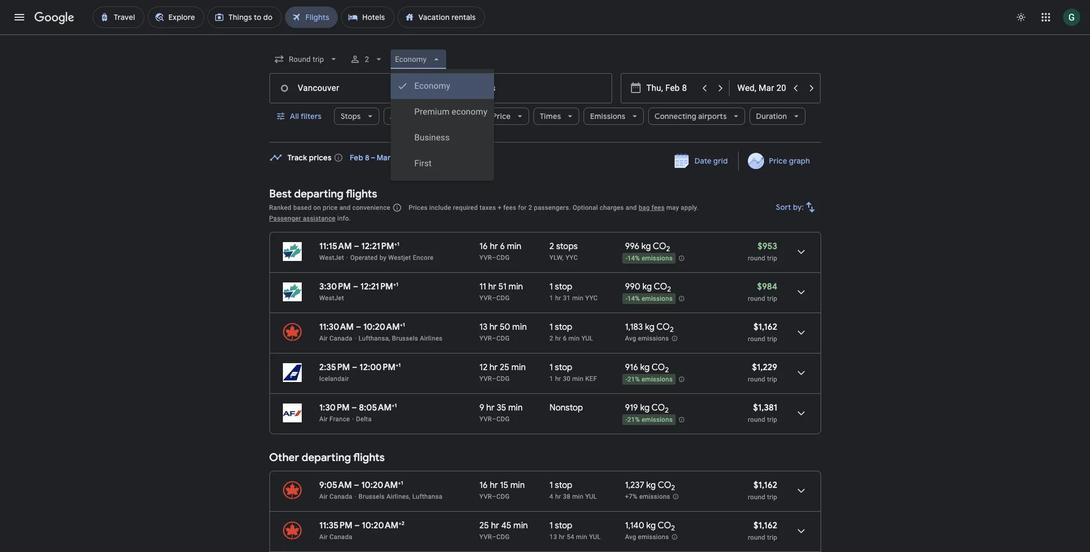 Task type: locate. For each thing, give the bounding box(es) containing it.
nonstop
[[550, 403, 583, 414]]

price inside button
[[769, 156, 787, 166]]

2 -21% emissions from the top
[[626, 417, 673, 424]]

air down 9:05 am text field
[[319, 494, 328, 501]]

hr down prices include required taxes + fees for 2 passengers. optional charges and bag fees may apply. passenger assistance on the top of page
[[490, 241, 498, 252]]

4 yvr from the top
[[479, 376, 492, 383]]

0 horizontal spatial 13
[[479, 322, 487, 333]]

min inside 13 hr 50 min yvr – cdg
[[512, 322, 527, 333]]

1 air from the top
[[319, 335, 328, 343]]

1,183 kg co 2
[[625, 322, 674, 335]]

2 - from the top
[[626, 295, 628, 303]]

kg for 996
[[641, 241, 651, 252]]

1 16 from the top
[[479, 241, 488, 252]]

2 $1,162 from the top
[[754, 481, 777, 491]]

12:21 pm down by
[[360, 282, 393, 293]]

1 vertical spatial avg
[[625, 534, 636, 542]]

1 option from the top
[[391, 73, 494, 99]]

stop
[[555, 282, 572, 293], [555, 322, 572, 333], [555, 363, 572, 373], [555, 481, 572, 491], [555, 521, 572, 532]]

1 vertical spatial $1,162 round trip
[[748, 481, 777, 502]]

leaves vancouver international airport at 9:05 am on thursday, february 8 and arrives at paris charles de gaulle airport at 10:20 am on friday, february 9. element
[[319, 480, 403, 491]]

Arrival time: 12:21 PM on  Friday, February 9. text field
[[361, 241, 399, 252], [360, 281, 398, 293]]

6 up 1 stop 1 hr 30 min kef
[[563, 335, 567, 343]]

2 inside the 11:35 pm – 10:20 am + 2
[[402, 521, 405, 528]]

1 vertical spatial canada
[[330, 494, 352, 501]]

Departure time: 11:35 PM. text field
[[319, 521, 352, 532]]

5 stop from the top
[[555, 521, 572, 532]]

0 horizontal spatial 6
[[500, 241, 505, 252]]

,
[[562, 254, 564, 262]]

25 inside 25 hr 45 min yvr – cdg
[[479, 521, 489, 532]]

4 trip from the top
[[767, 376, 777, 384]]

stop for 13 hr 50 min
[[555, 322, 572, 333]]

0 vertical spatial brussels
[[392, 335, 418, 343]]

14% for 990
[[628, 295, 640, 303]]

21% for 916
[[628, 376, 640, 384]]

-14% emissions down 990 kg co 2
[[626, 295, 673, 303]]

cdg inside 11 hr 51 min yvr – cdg
[[496, 295, 510, 302]]

3 air from the top
[[319, 494, 328, 501]]

6
[[500, 241, 505, 252], [563, 335, 567, 343]]

hr inside the 16 hr 6 min yvr – cdg
[[490, 241, 498, 252]]

yvr for 16 hr 6 min
[[479, 254, 492, 262]]

times button
[[533, 103, 579, 129]]

track prices from vancouver to paris departing 2024-02-08 and returning 2024-03-20 image
[[430, 153, 449, 161]]

and inside prices include required taxes + fees for 2 passengers. optional charges and bag fees may apply. passenger assistance
[[626, 204, 637, 212]]

0 horizontal spatial brussels
[[359, 494, 385, 501]]

12 hr 25 min yvr – cdg
[[479, 363, 526, 383]]

cdg inside 16 hr 15 min yvr – cdg
[[496, 494, 510, 501]]

2 inside 1,140 kg co 2
[[671, 524, 675, 534]]

1 horizontal spatial fees
[[652, 204, 665, 212]]

yvr inside 11 hr 51 min yvr – cdg
[[479, 295, 492, 302]]

1 avg from the top
[[625, 335, 636, 343]]

0 vertical spatial 14%
[[628, 255, 640, 263]]

– down total duration 9 hr 35 min. element
[[492, 416, 496, 424]]

2 inside 2 stops ylw , yyc
[[550, 241, 554, 252]]

+ inside 1:30 pm – 8:05 am + 1
[[392, 403, 395, 410]]

1 vertical spatial -21% emissions
[[626, 417, 673, 424]]

round down $1,381
[[748, 417, 765, 424]]

option down swap origin and destination. 'image'
[[391, 99, 494, 125]]

price inside popup button
[[492, 112, 511, 121]]

1 inside 9:05 am – 10:20 am + 1
[[401, 480, 403, 487]]

1 vertical spatial yyc
[[585, 295, 598, 302]]

emissions down the 919 kg co 2
[[642, 417, 673, 424]]

– inside 25 hr 45 min yvr – cdg
[[492, 534, 496, 542]]

984 US dollars text field
[[757, 282, 777, 293]]

co inside 1,237 kg co 2
[[658, 481, 671, 491]]

1 stop 1 hr 30 min kef
[[550, 363, 597, 383]]

0 vertical spatial airlines
[[390, 112, 417, 121]]

hr right 12
[[490, 363, 498, 373]]

1 stop flight. element for 25 hr 45 min
[[550, 521, 572, 533]]

hr right 4
[[555, 494, 561, 501]]

$1,162 round trip for 1,183
[[748, 322, 777, 343]]

1 canada from the top
[[330, 335, 352, 343]]

1 stop from the top
[[555, 282, 572, 293]]

stops button
[[334, 103, 379, 129]]

$1,162 for 1,183
[[754, 322, 777, 333]]

4 - from the top
[[626, 417, 628, 424]]

0 vertical spatial 16
[[479, 241, 488, 252]]

cdg for 6
[[496, 254, 510, 262]]

16 hr 15 min yvr – cdg
[[479, 481, 525, 501]]

round inside $953 round trip
[[748, 255, 765, 262]]

kg inside the 919 kg co 2
[[640, 403, 650, 414]]

5 round from the top
[[748, 417, 765, 424]]

air for 11:30 am
[[319, 335, 328, 343]]

6 yvr from the top
[[479, 494, 492, 501]]

31
[[563, 295, 571, 302]]

round left flight details. leaves vancouver international airport at 11:35 pm on thursday, february 8 and arrives at paris charles de gaulle airport at 10:20 am on saturday, february 10. 'image'
[[748, 535, 765, 542]]

Arrival time: 10:20 AM on  Saturday, February 10. text field
[[362, 521, 405, 532]]

graph
[[789, 156, 810, 166]]

Departure time: 11:30 AM. text field
[[319, 322, 354, 333]]

yul inside 1 stop 2 hr 6 min yul
[[582, 335, 593, 343]]

3 stop from the top
[[555, 363, 572, 373]]

round inside $1,381 round trip
[[748, 417, 765, 424]]

encore
[[413, 254, 434, 262]]

25 right 12
[[500, 363, 509, 373]]

-21% emissions down 916 kg co 2
[[626, 376, 673, 384]]

round for 990
[[748, 295, 765, 303]]

canada down 11:30 am text box
[[330, 335, 352, 343]]

trip for 1,140
[[767, 535, 777, 542]]

1229 US dollars text field
[[752, 363, 777, 373]]

$1,162 round trip for 1,140
[[748, 521, 777, 542]]

3 cdg from the top
[[496, 335, 510, 343]]

hr inside 1 stop 4 hr 38 min yul
[[555, 494, 561, 501]]

16 hr 6 min yvr – cdg
[[479, 241, 521, 262]]

1 stop flight. element up '30'
[[550, 363, 572, 375]]

12:21 pm inside 11:15 am – 12:21 pm + 1
[[361, 241, 394, 252]]

16 left "15"
[[479, 481, 488, 491]]

12:21 pm for 11:15 am
[[361, 241, 394, 252]]

1 vertical spatial 13
[[550, 534, 557, 542]]

ranked based on price and convenience
[[269, 204, 390, 212]]

yvr up 12
[[479, 335, 492, 343]]

+ inside 11:15 am – 12:21 pm + 1
[[394, 241, 397, 248]]

co inside 1,140 kg co 2
[[658, 521, 671, 532]]

hr right 9 on the left bottom
[[486, 403, 495, 414]]

1 vertical spatial 10:20 am
[[361, 481, 398, 491]]

hr inside 9 hr 35 min yvr – cdg
[[486, 403, 495, 414]]

yyc right 31
[[585, 295, 598, 302]]

trip for 916
[[767, 376, 777, 384]]

0 vertical spatial air canada
[[319, 335, 352, 343]]

kg for 990
[[642, 282, 652, 293]]

3 - from the top
[[626, 376, 628, 384]]

1 vertical spatial 12:21 pm
[[360, 282, 393, 293]]

total duration 25 hr 45 min. element
[[479, 521, 550, 533]]

yvr down total duration 25 hr 45 min. element on the bottom of page
[[479, 534, 492, 542]]

3 yvr from the top
[[479, 335, 492, 343]]

1 horizontal spatial 6
[[563, 335, 567, 343]]

14%
[[628, 255, 640, 263], [628, 295, 640, 303]]

1 -14% emissions from the top
[[626, 255, 673, 263]]

trip down 1162 us dollars text box
[[767, 494, 777, 502]]

co for 919
[[652, 403, 665, 414]]

main content containing best departing flights
[[269, 151, 821, 553]]

min right the 38
[[572, 494, 584, 501]]

2 16 from the top
[[479, 481, 488, 491]]

for
[[518, 204, 527, 212]]

0 vertical spatial 21%
[[628, 376, 640, 384]]

emissions down 1,140 kg co 2
[[638, 534, 669, 542]]

round for 996
[[748, 255, 765, 262]]

– down total duration 11 hr 51 min. element
[[492, 295, 496, 302]]

1 21% from the top
[[628, 376, 640, 384]]

2 avg from the top
[[625, 534, 636, 542]]

round down the $953
[[748, 255, 765, 262]]

emissions down 1,183 kg co 2
[[638, 335, 669, 343]]

1 inside 3:30 pm – 12:21 pm + 1
[[396, 281, 398, 288]]

round up 1229 us dollars text box
[[748, 336, 765, 343]]

cdg inside 9 hr 35 min yvr – cdg
[[496, 416, 510, 424]]

1 vertical spatial -14% emissions
[[626, 295, 673, 303]]

– inside 11 hr 51 min yvr – cdg
[[492, 295, 496, 302]]

trip for 996
[[767, 255, 777, 262]]

0 vertical spatial westjet
[[319, 254, 344, 262]]

10:20 am for 11:30 am
[[363, 322, 400, 333]]

by:
[[793, 203, 804, 212]]

stop for 16 hr 15 min
[[555, 481, 572, 491]]

2 $1,162 round trip from the top
[[748, 481, 777, 502]]

departing up on
[[294, 188, 343, 201]]

1 stop flight. element up the 38
[[550, 481, 572, 493]]

-21% emissions down the 919 kg co 2
[[626, 417, 673, 424]]

10:20 am for 9:05 am
[[361, 481, 398, 491]]

kg inside 990 kg co 2
[[642, 282, 652, 293]]

prices
[[309, 153, 332, 163]]

11:30 am – 10:20 am + 1
[[319, 322, 405, 333]]

1 stop flight. element down 31
[[550, 322, 572, 335]]

connecting airports
[[655, 112, 727, 121]]

25 left the 45
[[479, 521, 489, 532]]

1 inside 11:30 am – 10:20 am + 1
[[403, 322, 405, 329]]

7 trip from the top
[[767, 535, 777, 542]]

– right 11:35 pm text box
[[354, 521, 360, 532]]

1162 us dollars text field left flight details. leaves vancouver international airport at 11:35 pm on thursday, february 8 and arrives at paris charles de gaulle airport at 10:20 am on saturday, february 10. 'image'
[[754, 521, 777, 532]]

leaves vancouver international airport at 11:35 pm on thursday, february 8 and arrives at paris charles de gaulle airport at 10:20 am on saturday, february 10. element
[[319, 521, 405, 532]]

– inside 12 hr 25 min yvr – cdg
[[492, 376, 496, 383]]

cdg inside the 16 hr 6 min yvr – cdg
[[496, 254, 510, 262]]

select your preferred seating class. list box
[[391, 69, 494, 181]]

5 cdg from the top
[[496, 416, 510, 424]]

$1,162 left flight details. leaves vancouver international airport at 11:35 pm on thursday, february 8 and arrives at paris charles de gaulle airport at 10:20 am on saturday, february 10. 'image'
[[754, 521, 777, 532]]

flight details. leaves vancouver international airport at 2:35 pm on thursday, february 8 and arrives at paris charles de gaulle airport at 12:00 pm on friday, february 9. image
[[788, 361, 814, 386]]

option up the include at the top left
[[391, 151, 494, 177]]

price button
[[486, 103, 529, 129]]

10:20 am inside 9:05 am – 10:20 am + 1
[[361, 481, 398, 491]]

trip down $1,381 'text box' at the bottom right of page
[[767, 417, 777, 424]]

0 vertical spatial $1,162 round trip
[[748, 322, 777, 343]]

1 up brussels airlines, lufthansa
[[401, 480, 403, 487]]

kg right '990'
[[642, 282, 652, 293]]

hr left 31
[[555, 295, 561, 302]]

1 up layover (1 of 1) is a 1 hr 30 min layover at keflavík international airport in reykjavík. element
[[550, 363, 553, 373]]

7 cdg from the top
[[496, 534, 510, 542]]

2 -14% emissions from the top
[[626, 295, 673, 303]]

6 cdg from the top
[[496, 494, 510, 501]]

air canada for 9:05 am
[[319, 494, 352, 501]]

1 -21% emissions from the top
[[626, 376, 673, 384]]

2 air from the top
[[319, 416, 328, 424]]

– inside 3:30 pm – 12:21 pm + 1
[[353, 282, 358, 293]]

1 1 stop flight. element from the top
[[550, 282, 572, 294]]

avg down the 1,183 at the bottom
[[625, 335, 636, 343]]

flights for other departing flights
[[353, 452, 385, 465]]

6 round from the top
[[748, 494, 765, 502]]

feb 8 – mar 20, 2024
[[350, 153, 424, 163]]

0 horizontal spatial airlines
[[390, 112, 417, 121]]

change appearance image
[[1008, 4, 1034, 30]]

1 vertical spatial air canada
[[319, 494, 352, 501]]

total duration 16 hr 15 min. element
[[479, 481, 550, 493]]

yvr for 16 hr 15 min
[[479, 494, 492, 501]]

main menu image
[[13, 11, 26, 24]]

- down '990'
[[626, 295, 628, 303]]

+ inside 3:30 pm – 12:21 pm + 1
[[393, 281, 396, 288]]

4 cdg from the top
[[496, 376, 510, 383]]

yvr inside 16 hr 15 min yvr – cdg
[[479, 494, 492, 501]]

and
[[339, 204, 351, 212], [626, 204, 637, 212]]

connecting
[[655, 112, 696, 121]]

0 vertical spatial price
[[492, 112, 511, 121]]

flight details. leaves vancouver international airport at 9:05 am on thursday, february 8 and arrives at paris charles de gaulle airport at 10:20 am on friday, february 9. image
[[788, 479, 814, 504]]

avg for 1,183
[[625, 335, 636, 343]]

yvr down 11
[[479, 295, 492, 302]]

1 horizontal spatial 25
[[500, 363, 509, 373]]

yvr down total duration 16 hr 15 min. element
[[479, 494, 492, 501]]

1 1162 us dollars text field from the top
[[754, 322, 777, 333]]

departing for best
[[294, 188, 343, 201]]

1 vertical spatial arrival time: 12:21 pm on  friday, february 9. text field
[[360, 281, 398, 293]]

+ inside the 11:35 pm – 10:20 am + 2
[[399, 521, 402, 528]]

4 air from the top
[[319, 534, 328, 542]]

min right 35
[[508, 403, 523, 414]]

kg for 1,183
[[645, 322, 655, 333]]

6 trip from the top
[[767, 494, 777, 502]]

emissions
[[642, 255, 673, 263], [642, 295, 673, 303], [638, 335, 669, 343], [642, 376, 673, 384], [642, 417, 673, 424], [639, 494, 670, 501], [638, 534, 669, 542]]

air down the 1:30 pm
[[319, 416, 328, 424]]

cdg inside 25 hr 45 min yvr – cdg
[[496, 534, 510, 542]]

1 vertical spatial 21%
[[628, 417, 640, 424]]

min inside 11 hr 51 min yvr – cdg
[[509, 282, 523, 293]]

air down 11:30 am text box
[[319, 335, 328, 343]]

1 round from the top
[[748, 255, 765, 262]]

11:35 pm
[[319, 521, 352, 532]]

1 stop flight. element for 13 hr 50 min
[[550, 322, 572, 335]]

5 trip from the top
[[767, 417, 777, 424]]

1,237 kg co 2
[[625, 481, 675, 493]]

+ for 2:35 pm
[[396, 362, 399, 369]]

0 vertical spatial arrival time: 12:21 pm on  friday, february 9. text field
[[361, 241, 399, 252]]

stop for 12 hr 25 min
[[555, 363, 572, 373]]

– inside 9 hr 35 min yvr – cdg
[[492, 416, 496, 424]]

cdg down 51
[[496, 295, 510, 302]]

cdg down "15"
[[496, 494, 510, 501]]

co up +7% emissions
[[658, 481, 671, 491]]

cdg
[[496, 254, 510, 262], [496, 295, 510, 302], [496, 335, 510, 343], [496, 376, 510, 383], [496, 416, 510, 424], [496, 494, 510, 501], [496, 534, 510, 542]]

total duration 16 hr 6 min. element
[[479, 241, 550, 254]]

fees
[[503, 204, 516, 212], [652, 204, 665, 212]]

avg emissions down 1,183 kg co 2
[[625, 335, 669, 343]]

learn more about tracked prices image
[[334, 153, 343, 163]]

0 vertical spatial 1162 us dollars text field
[[754, 322, 777, 333]]

3 $1,162 from the top
[[754, 521, 777, 532]]

stop up 31
[[555, 282, 572, 293]]

0 vertical spatial 13
[[479, 322, 487, 333]]

emissions
[[590, 112, 625, 121]]

brussels down leaves vancouver international airport at 9:05 am on thursday, february 8 and arrives at paris charles de gaulle airport at 10:20 am on friday, february 9. element
[[359, 494, 385, 501]]

5 1 stop flight. element from the top
[[550, 521, 572, 533]]

round for 1,237
[[748, 494, 765, 502]]

None text field
[[269, 73, 438, 103], [443, 73, 612, 103], [269, 73, 438, 103], [443, 73, 612, 103]]

prices include required taxes + fees for 2 passengers. optional charges and bag fees may apply. passenger assistance
[[269, 204, 699, 223]]

51
[[498, 282, 507, 293]]

3 round from the top
[[748, 336, 765, 343]]

stop for 25 hr 45 min
[[555, 521, 572, 532]]

0 vertical spatial -14% emissions
[[626, 255, 673, 263]]

1 vertical spatial 25
[[479, 521, 489, 532]]

0 vertical spatial 12:21 pm
[[361, 241, 394, 252]]

-21% emissions
[[626, 376, 673, 384], [626, 417, 673, 424]]

2 vertical spatial yul
[[589, 534, 601, 542]]

13 hr 50 min yvr – cdg
[[479, 322, 527, 343]]

best
[[269, 188, 292, 201]]

919
[[625, 403, 638, 414]]

0 vertical spatial -21% emissions
[[626, 376, 673, 384]]

2 trip from the top
[[767, 295, 777, 303]]

3 $1,162 round trip from the top
[[748, 521, 777, 542]]

yul inside 1 stop 4 hr 38 min yul
[[585, 494, 597, 501]]

1 vertical spatial 6
[[563, 335, 567, 343]]

12:21 pm for 3:30 pm
[[360, 282, 393, 293]]

option
[[391, 73, 494, 99], [391, 99, 494, 125], [391, 125, 494, 151], [391, 151, 494, 177]]

2 stop from the top
[[555, 322, 572, 333]]

1 vertical spatial price
[[769, 156, 787, 166]]

co
[[653, 241, 666, 252], [654, 282, 667, 293], [656, 322, 670, 333], [652, 363, 665, 373], [652, 403, 665, 414], [658, 481, 671, 491], [658, 521, 671, 532]]

min
[[507, 241, 521, 252], [509, 282, 523, 293], [572, 295, 584, 302], [512, 322, 527, 333], [569, 335, 580, 343], [511, 363, 526, 373], [572, 376, 584, 383], [508, 403, 523, 414], [510, 481, 525, 491], [572, 494, 584, 501], [513, 521, 528, 532], [576, 534, 587, 542]]

+ inside 9:05 am – 10:20 am + 1
[[398, 480, 401, 487]]

france
[[330, 416, 350, 424]]

avg emissions for 1,183
[[625, 335, 669, 343]]

1 stop flight. element
[[550, 282, 572, 294], [550, 322, 572, 335], [550, 363, 572, 375], [550, 481, 572, 493], [550, 521, 572, 533]]

0 vertical spatial 10:20 am
[[363, 322, 400, 333]]

– right departure time: 3:30 pm. text field
[[353, 282, 358, 293]]

1 vertical spatial flights
[[353, 452, 385, 465]]

trip inside $1,381 round trip
[[767, 417, 777, 424]]

0 vertical spatial $1,162
[[754, 322, 777, 333]]

– inside the 16 hr 6 min yvr – cdg
[[492, 254, 496, 262]]

kg
[[641, 241, 651, 252], [642, 282, 652, 293], [645, 322, 655, 333], [640, 363, 650, 373], [640, 403, 650, 414], [646, 481, 656, 491], [646, 521, 656, 532]]

3 1 stop flight. element from the top
[[550, 363, 572, 375]]

cdg down total duration 12 hr 25 min. "element"
[[496, 376, 510, 383]]

– inside the 11:35 pm – 10:20 am + 2
[[354, 521, 360, 532]]

- for 996
[[626, 255, 628, 263]]

hr inside 11 hr 51 min yvr – cdg
[[488, 282, 496, 293]]

1 vertical spatial $1,162
[[754, 481, 777, 491]]

1,237
[[625, 481, 644, 491]]

hr left 50
[[490, 322, 498, 333]]

21% down "916" on the bottom right of page
[[628, 376, 640, 384]]

1 right "8:05 am"
[[395, 403, 397, 410]]

0 horizontal spatial and
[[339, 204, 351, 212]]

1 up westjet
[[397, 241, 399, 248]]

12:21 pm
[[361, 241, 394, 252], [360, 282, 393, 293]]

departing up 9:05 am
[[302, 452, 351, 465]]

air for 1:30 pm
[[319, 416, 328, 424]]

$1,162 for 1,237
[[754, 481, 777, 491]]

co inside 996 kg co 2
[[653, 241, 666, 252]]

+ inside 11:30 am – 10:20 am + 1
[[400, 322, 403, 329]]

trip left flight details. leaves vancouver international airport at 11:30 am on thursday, february 8 and arrives at paris charles de gaulle airport at 10:20 am on friday, february 9. 'image'
[[767, 336, 777, 343]]

-14% emissions for 996
[[626, 255, 673, 263]]

+ inside prices include required taxes + fees for 2 passengers. optional charges and bag fees may apply. passenger assistance
[[498, 204, 502, 212]]

emissions down 916 kg co 2
[[642, 376, 673, 384]]

2 avg emissions from the top
[[625, 534, 669, 542]]

flights
[[346, 188, 377, 201], [353, 452, 385, 465]]

min inside the 16 hr 6 min yvr – cdg
[[507, 241, 521, 252]]

min inside 1 stop 2 hr 6 min yul
[[569, 335, 580, 343]]

none search field containing all filters
[[269, 46, 821, 181]]

1 horizontal spatial 13
[[550, 534, 557, 542]]

1 stop flight. element for 11 hr 51 min
[[550, 282, 572, 294]]

1 yvr from the top
[[479, 254, 492, 262]]

1162 us dollars text field down $984 round trip
[[754, 322, 777, 333]]

2 vertical spatial $1,162
[[754, 521, 777, 532]]

feb
[[350, 153, 363, 163]]

2 air canada from the top
[[319, 494, 352, 501]]

4 1 stop flight. element from the top
[[550, 481, 572, 493]]

1 up layover (1 of 1) is a 2 hr 6 min layover at montréal-pierre elliott trudeau international airport in montreal. element
[[550, 322, 553, 333]]

arrival time: 12:21 pm on  friday, february 9. text field up by
[[361, 241, 399, 252]]

co inside 916 kg co 2
[[652, 363, 665, 373]]

1 stop 13 hr 54 min yul
[[550, 521, 601, 542]]

4 round from the top
[[748, 376, 765, 384]]

9:05 am
[[319, 481, 352, 491]]

cdg for 51
[[496, 295, 510, 302]]

sort by: button
[[772, 195, 821, 220]]

hr left 54
[[559, 534, 565, 542]]

flight details. leaves vancouver international airport at 11:15 am on thursday, february 8 and arrives at paris charles de gaulle airport at 12:21 pm on friday, february 9. image
[[788, 239, 814, 265]]

8:05 am
[[359, 403, 392, 414]]

flight details. leaves vancouver international airport at 11:30 am on thursday, february 8 and arrives at paris charles de gaulle airport at 10:20 am on friday, february 9. image
[[788, 320, 814, 346]]

- down "916" on the bottom right of page
[[626, 376, 628, 384]]

2 canada from the top
[[330, 494, 352, 501]]

1 vertical spatial avg emissions
[[625, 534, 669, 542]]

2 vertical spatial 10:20 am
[[362, 521, 399, 532]]

stop inside 1 stop 1 hr 31 min yyc
[[555, 282, 572, 293]]

trip for 919
[[767, 417, 777, 424]]

duration
[[756, 112, 787, 121]]

– up operated
[[354, 241, 359, 252]]

price for price graph
[[769, 156, 787, 166]]

1 vertical spatial airlines
[[420, 335, 443, 343]]

+ inside 2:35 pm – 12:00 pm + 1
[[396, 362, 399, 369]]

1 air canada from the top
[[319, 335, 352, 343]]

co for 916
[[652, 363, 665, 373]]

12:21 pm up by
[[361, 241, 394, 252]]

min right the 45
[[513, 521, 528, 532]]

2 round from the top
[[748, 295, 765, 303]]

price right bags popup button
[[492, 112, 511, 121]]

1 vertical spatial 16
[[479, 481, 488, 491]]

1 trip from the top
[[767, 255, 777, 262]]

1 horizontal spatial and
[[626, 204, 637, 212]]

+ for 3:30 pm
[[393, 281, 396, 288]]

connecting airports button
[[648, 103, 745, 129]]

16 inside the 16 hr 6 min yvr – cdg
[[479, 241, 488, 252]]

cdg inside 12 hr 25 min yvr – cdg
[[496, 376, 510, 383]]

delta
[[356, 416, 372, 424]]

$1,162 round trip left flight details. leaves vancouver international airport at 11:35 pm on thursday, february 8 and arrives at paris charles de gaulle airport at 10:20 am on saturday, february 10. 'image'
[[748, 521, 777, 542]]

25 hr 45 min yvr – cdg
[[479, 521, 528, 542]]

1 - from the top
[[626, 255, 628, 263]]

0 horizontal spatial 25
[[479, 521, 489, 532]]

4 stop from the top
[[555, 481, 572, 491]]

trip inside $984 round trip
[[767, 295, 777, 303]]

departing for other
[[302, 452, 351, 465]]

trip left flight details. leaves vancouver international airport at 11:35 pm on thursday, february 8 and arrives at paris charles de gaulle airport at 10:20 am on saturday, february 10. 'image'
[[767, 535, 777, 542]]

16 inside 16 hr 15 min yvr – cdg
[[479, 481, 488, 491]]

0 vertical spatial avg emissions
[[625, 335, 669, 343]]

990 kg co 2
[[625, 282, 671, 294]]

7 yvr from the top
[[479, 534, 492, 542]]

main content
[[269, 151, 821, 553]]

kg right 1,140 in the bottom of the page
[[646, 521, 656, 532]]

13 inside "1 stop 13 hr 54 min yul"
[[550, 534, 557, 542]]

grid
[[713, 156, 728, 166]]

yvr inside 25 hr 45 min yvr – cdg
[[479, 534, 492, 542]]

12:21 pm inside 3:30 pm – 12:21 pm + 1
[[360, 282, 393, 293]]

trip down the $953
[[767, 255, 777, 262]]

0 vertical spatial avg
[[625, 335, 636, 343]]

1 cdg from the top
[[496, 254, 510, 262]]

– inside 11:15 am – 12:21 pm + 1
[[354, 241, 359, 252]]

2 21% from the top
[[628, 417, 640, 424]]

stop inside 1 stop 2 hr 6 min yul
[[555, 322, 572, 333]]

0 horizontal spatial yyc
[[566, 254, 578, 262]]

2 cdg from the top
[[496, 295, 510, 302]]

21% for 919
[[628, 417, 640, 424]]

– inside 13 hr 50 min yvr – cdg
[[492, 335, 496, 343]]

1 inside 1:30 pm – 8:05 am + 1
[[395, 403, 397, 410]]

avg emissions
[[625, 335, 669, 343], [625, 534, 669, 542]]

– down 'total duration 13 hr 50 min.' "element"
[[492, 335, 496, 343]]

1 $1,162 from the top
[[754, 322, 777, 333]]

air canada down 9:05 am text field
[[319, 494, 352, 501]]

0 vertical spatial departing
[[294, 188, 343, 201]]

0 vertical spatial canada
[[330, 335, 352, 343]]

1 inside "1 stop 13 hr 54 min yul"
[[550, 521, 553, 532]]

2 1162 us dollars text field from the top
[[754, 521, 777, 532]]

– right 2:35 pm
[[352, 363, 357, 373]]

$1,381 round trip
[[748, 403, 777, 424]]

2 inside popup button
[[365, 55, 369, 64]]

and right price
[[339, 204, 351, 212]]

yvr
[[479, 254, 492, 262], [479, 295, 492, 302], [479, 335, 492, 343], [479, 376, 492, 383], [479, 416, 492, 424], [479, 494, 492, 501], [479, 534, 492, 542]]

1 vertical spatial 14%
[[628, 295, 640, 303]]

953 US dollars text field
[[758, 241, 777, 252]]

icelandair
[[319, 376, 349, 383]]

kg up +7% emissions
[[646, 481, 656, 491]]

total duration 11 hr 51 min. element
[[479, 282, 550, 294]]

yyc
[[566, 254, 578, 262], [585, 295, 598, 302]]

0 vertical spatial 6
[[500, 241, 505, 252]]

air
[[319, 335, 328, 343], [319, 416, 328, 424], [319, 494, 328, 501], [319, 534, 328, 542]]

1 stop flight. element for 16 hr 15 min
[[550, 481, 572, 493]]

yvr for 12 hr 25 min
[[479, 376, 492, 383]]

5 yvr from the top
[[479, 416, 492, 424]]

0 vertical spatial yul
[[582, 335, 593, 343]]

None field
[[269, 50, 343, 69], [391, 50, 446, 69], [269, 50, 343, 69], [391, 50, 446, 69]]

flights for best departing flights
[[346, 188, 377, 201]]

kg right the 1,183 at the bottom
[[645, 322, 655, 333]]

- for 990
[[626, 295, 628, 303]]

kg for 1,237
[[646, 481, 656, 491]]

find the best price region
[[269, 151, 821, 179]]

hr left "15"
[[490, 481, 498, 491]]

1162 us dollars text field for 1,183
[[754, 322, 777, 333]]

co for 990
[[654, 282, 667, 293]]

co right the 996
[[653, 241, 666, 252]]

1 stop 4 hr 38 min yul
[[550, 481, 597, 501]]

1 fees from the left
[[503, 204, 516, 212]]

yvr up 11
[[479, 254, 492, 262]]

trip inside $1,229 round trip
[[767, 376, 777, 384]]

price
[[492, 112, 511, 121], [769, 156, 787, 166]]

1 vertical spatial westjet
[[319, 295, 344, 302]]

yvr inside 12 hr 25 min yvr – cdg
[[479, 376, 492, 383]]

min inside 9 hr 35 min yvr – cdg
[[508, 403, 523, 414]]

trip for 990
[[767, 295, 777, 303]]

2 vertical spatial canada
[[330, 534, 352, 542]]

None search field
[[269, 46, 821, 181]]

11:15 am – 12:21 pm + 1
[[319, 241, 399, 252]]

– inside 2:35 pm – 12:00 pm + 1
[[352, 363, 357, 373]]

1 down 4
[[550, 521, 553, 532]]

1 westjet from the top
[[319, 254, 344, 262]]

yul right the 38
[[585, 494, 597, 501]]

kg inside 1,183 kg co 2
[[645, 322, 655, 333]]

stop inside 1 stop 1 hr 30 min kef
[[555, 363, 572, 373]]

3 trip from the top
[[767, 336, 777, 343]]

kg inside 996 kg co 2
[[641, 241, 651, 252]]

2 vertical spatial $1,162 round trip
[[748, 521, 777, 542]]

yyc right ,
[[566, 254, 578, 262]]

2 1 stop flight. element from the top
[[550, 322, 572, 335]]

0 horizontal spatial fees
[[503, 204, 516, 212]]

leaves vancouver international airport at 2:35 pm on thursday, february 8 and arrives at paris charles de gaulle airport at 12:00 pm on friday, february 9. element
[[319, 362, 401, 373]]

-21% emissions for 916
[[626, 376, 673, 384]]

co for 1,183
[[656, 322, 670, 333]]

1 avg emissions from the top
[[625, 335, 669, 343]]

canada down the 11:35 pm
[[330, 534, 352, 542]]

1 vertical spatial 1162 us dollars text field
[[754, 521, 777, 532]]

$1,229 round trip
[[748, 363, 777, 384]]

– down total duration 16 hr 15 min. element
[[492, 494, 496, 501]]

1 horizontal spatial airlines
[[420, 335, 443, 343]]

1 $1,162 round trip from the top
[[748, 322, 777, 343]]

1 stop flight. element up 54
[[550, 521, 572, 533]]

2 and from the left
[[626, 204, 637, 212]]

min down for on the top of page
[[507, 241, 521, 252]]

1 up lufthansa, brussels airlines on the bottom
[[403, 322, 405, 329]]

13
[[479, 322, 487, 333], [550, 534, 557, 542]]

cdg inside 13 hr 50 min yvr – cdg
[[496, 335, 510, 343]]

– inside 9:05 am – 10:20 am + 1
[[354, 481, 359, 491]]

flight details. leaves vancouver international airport at 11:35 pm on thursday, february 8 and arrives at paris charles de gaulle airport at 10:20 am on saturday, february 10. image
[[788, 519, 814, 545]]

0 vertical spatial flights
[[346, 188, 377, 201]]

round
[[748, 255, 765, 262], [748, 295, 765, 303], [748, 336, 765, 343], [748, 376, 765, 384], [748, 417, 765, 424], [748, 494, 765, 502], [748, 535, 765, 542]]

1162 US dollars text field
[[754, 322, 777, 333], [754, 521, 777, 532]]

yvr for 9 hr 35 min
[[479, 416, 492, 424]]

2 yvr from the top
[[479, 295, 492, 302]]

+
[[498, 204, 502, 212], [394, 241, 397, 248], [393, 281, 396, 288], [400, 322, 403, 329], [396, 362, 399, 369], [392, 403, 395, 410], [398, 480, 401, 487], [399, 521, 402, 528]]

0 vertical spatial yyc
[[566, 254, 578, 262]]

2 vertical spatial air canada
[[319, 534, 352, 542]]

0 horizontal spatial price
[[492, 112, 511, 121]]

1 horizontal spatial yyc
[[585, 295, 598, 302]]

21% down 919
[[628, 417, 640, 424]]

trip inside $953 round trip
[[767, 255, 777, 262]]

7 round from the top
[[748, 535, 765, 542]]

10:20 am
[[363, 322, 400, 333], [361, 481, 398, 491], [362, 521, 399, 532]]

2 14% from the top
[[628, 295, 640, 303]]

21%
[[628, 376, 640, 384], [628, 417, 640, 424]]

min inside 12 hr 25 min yvr – cdg
[[511, 363, 526, 373]]

yul up 1 stop 1 hr 30 min kef
[[582, 335, 593, 343]]

co inside 1,183 kg co 2
[[656, 322, 670, 333]]

stop up the 38
[[555, 481, 572, 491]]

1 horizontal spatial price
[[769, 156, 787, 166]]

Arrival time: 10:20 AM on  Friday, February 9. text field
[[363, 322, 405, 333]]

1 vertical spatial departing
[[302, 452, 351, 465]]

trip
[[767, 255, 777, 262], [767, 295, 777, 303], [767, 336, 777, 343], [767, 376, 777, 384], [767, 417, 777, 424], [767, 494, 777, 502], [767, 535, 777, 542]]

1 14% from the top
[[628, 255, 640, 263]]

date
[[694, 156, 711, 166]]

0 vertical spatial 25
[[500, 363, 509, 373]]

hr inside 1 stop 1 hr 31 min yyc
[[555, 295, 561, 302]]

1 vertical spatial yul
[[585, 494, 597, 501]]



Task type: describe. For each thing, give the bounding box(es) containing it.
all filters
[[290, 112, 321, 121]]

total duration 9 hr 35 min. element
[[479, 403, 550, 415]]

co for 996
[[653, 241, 666, 252]]

all filters button
[[269, 103, 330, 129]]

+ for 1:30 pm
[[392, 403, 395, 410]]

2 inside 1,183 kg co 2
[[670, 326, 674, 335]]

air for 9:05 am
[[319, 494, 328, 501]]

$1,162 for 1,140
[[754, 521, 777, 532]]

1 left 31
[[550, 295, 553, 302]]

brussels airlines, lufthansa
[[359, 494, 443, 501]]

westjet
[[388, 254, 411, 262]]

min inside 1 stop 4 hr 38 min yul
[[572, 494, 584, 501]]

all
[[290, 112, 299, 121]]

cdg for 45
[[496, 534, 510, 542]]

cdg for 35
[[496, 416, 510, 424]]

layover (1 of 1) is a 13 hr 54 min layover at montréal-pierre elliott trudeau international airport in montreal. element
[[550, 533, 620, 542]]

1:30 pm – 8:05 am + 1
[[319, 403, 397, 414]]

required
[[453, 204, 478, 212]]

Return text field
[[737, 74, 787, 103]]

10:20 am for 11:35 pm
[[362, 521, 399, 532]]

3 air canada from the top
[[319, 534, 352, 542]]

3:30 pm – 12:21 pm + 1
[[319, 281, 398, 293]]

3 option from the top
[[391, 125, 494, 151]]

2 inside 996 kg co 2
[[666, 245, 670, 254]]

hr inside 25 hr 45 min yvr – cdg
[[491, 521, 499, 532]]

charges
[[600, 204, 624, 212]]

9:05 am – 10:20 am + 1
[[319, 480, 403, 491]]

12
[[479, 363, 487, 373]]

operated by westjet encore
[[350, 254, 434, 262]]

11
[[479, 282, 486, 293]]

layover (1 of 2) is a 2 hr 51 min layover at kelowna international airport in kelowna. layover (2 of 2) is a 2 hr 16 min layover at calgary international airport in calgary. element
[[550, 254, 620, 262]]

times
[[540, 112, 561, 121]]

16 for 16 hr 6 min
[[479, 241, 488, 252]]

35
[[497, 403, 506, 414]]

1 inside 1 stop 2 hr 6 min yul
[[550, 322, 553, 333]]

co for 1,140
[[658, 521, 671, 532]]

1 inside 2:35 pm – 12:00 pm + 1
[[399, 362, 401, 369]]

layover (1 of 1) is a 4 hr 38 min layover at montréal-pierre elliott trudeau international airport in montreal. element
[[550, 493, 620, 502]]

hr inside 16 hr 15 min yvr – cdg
[[490, 481, 498, 491]]

6 inside the 16 hr 6 min yvr – cdg
[[500, 241, 505, 252]]

kg for 1,140
[[646, 521, 656, 532]]

lufthansa,
[[359, 335, 390, 343]]

54
[[567, 534, 574, 542]]

min inside 16 hr 15 min yvr – cdg
[[510, 481, 525, 491]]

cdg for 15
[[496, 494, 510, 501]]

919 kg co 2
[[625, 403, 669, 416]]

total duration 13 hr 50 min. element
[[479, 322, 550, 335]]

2 stops flight. element
[[550, 241, 578, 254]]

2 option from the top
[[391, 99, 494, 125]]

30
[[563, 376, 571, 383]]

emissions down 1,237 kg co 2
[[639, 494, 670, 501]]

2 fees from the left
[[652, 204, 665, 212]]

Arrival time: 8:05 AM on  Friday, February 9. text field
[[359, 403, 397, 414]]

bag
[[639, 204, 650, 212]]

hr inside 1 stop 1 hr 30 min kef
[[555, 376, 561, 383]]

1 inside 1 stop 4 hr 38 min yul
[[550, 481, 553, 491]]

16 for 16 hr 15 min
[[479, 481, 488, 491]]

loading results progress bar
[[0, 34, 1090, 37]]

stops
[[556, 241, 578, 252]]

stops
[[341, 112, 361, 121]]

based
[[293, 204, 312, 212]]

1 vertical spatial brussels
[[359, 494, 385, 501]]

- for 916
[[626, 376, 628, 384]]

canada for 11:30 am
[[330, 335, 352, 343]]

emissions down 990 kg co 2
[[642, 295, 673, 303]]

duration button
[[750, 103, 805, 129]]

on
[[313, 204, 321, 212]]

yul for 1,183
[[582, 335, 593, 343]]

+ for 11:30 am
[[400, 322, 403, 329]]

Departure text field
[[646, 74, 696, 103]]

min inside "1 stop 13 hr 54 min yul"
[[576, 534, 587, 542]]

996
[[625, 241, 639, 252]]

price
[[323, 204, 338, 212]]

9
[[479, 403, 484, 414]]

air canada for 11:30 am
[[319, 335, 352, 343]]

25 inside 12 hr 25 min yvr – cdg
[[500, 363, 509, 373]]

+ for 9:05 am
[[398, 480, 401, 487]]

track
[[287, 153, 307, 163]]

13 inside 13 hr 50 min yvr – cdg
[[479, 322, 487, 333]]

45
[[501, 521, 511, 532]]

2 inside the 919 kg co 2
[[665, 406, 669, 416]]

prices
[[409, 204, 428, 212]]

Departure time: 11:15 AM. text field
[[319, 241, 352, 252]]

Departure time: 2:35 PM. text field
[[319, 363, 350, 373]]

track prices
[[287, 153, 332, 163]]

layover (1 of 1) is a 1 hr 30 min layover at keflavík international airport in reykjavík. element
[[550, 375, 620, 384]]

flight details. leaves vancouver international airport at 3:30 pm on thursday, february 8 and arrives at paris charles de gaulle airport at 12:21 pm on friday, february 9. image
[[788, 280, 814, 306]]

round for 1,140
[[748, 535, 765, 542]]

2 inside 916 kg co 2
[[665, 366, 669, 375]]

emissions button
[[584, 103, 644, 129]]

+7%
[[625, 494, 638, 501]]

yul for 1,237
[[585, 494, 597, 501]]

other departing flights
[[269, 452, 385, 465]]

– inside 16 hr 15 min yvr – cdg
[[492, 494, 496, 501]]

leaves vancouver international airport at 1:30 pm on thursday, february 8 and arrives at paris charles de gaulle airport at 8:05 am on friday, february 9. element
[[319, 403, 397, 414]]

learn more about ranking image
[[392, 203, 402, 213]]

price for price
[[492, 112, 511, 121]]

emissions down 996 kg co 2
[[642, 255, 673, 263]]

bags button
[[439, 108, 482, 125]]

min inside 25 hr 45 min yvr – cdg
[[513, 521, 528, 532]]

1 inside 11:15 am – 12:21 pm + 1
[[397, 241, 399, 248]]

$1,381
[[753, 403, 777, 414]]

date grid
[[694, 156, 728, 166]]

1381 US dollars text field
[[753, 403, 777, 414]]

12:00 pm
[[359, 363, 396, 373]]

$984 round trip
[[748, 282, 777, 303]]

996 kg co 2
[[625, 241, 670, 254]]

date grid button
[[666, 151, 736, 171]]

- for 919
[[626, 417, 628, 424]]

kg for 919
[[640, 403, 650, 414]]

$953 round trip
[[748, 241, 777, 262]]

yvr for 25 hr 45 min
[[479, 534, 492, 542]]

leaves vancouver international airport at 3:30 pm on thursday, february 8 and arrives at paris charles de gaulle airport at 12:21 pm on friday, february 9. element
[[319, 281, 398, 293]]

hr inside 13 hr 50 min yvr – cdg
[[490, 322, 498, 333]]

9 hr 35 min yvr – cdg
[[479, 403, 523, 424]]

$1,229
[[752, 363, 777, 373]]

passenger assistance button
[[269, 215, 336, 223]]

taxes
[[480, 204, 496, 212]]

cdg for 50
[[496, 335, 510, 343]]

– inside 11:30 am – 10:20 am + 1
[[356, 322, 361, 333]]

avg for 1,140
[[625, 534, 636, 542]]

round for 916
[[748, 376, 765, 384]]

airlines inside popup button
[[390, 112, 417, 121]]

filters
[[300, 112, 321, 121]]

1 stop 1 hr 31 min yyc
[[550, 282, 598, 302]]

2 stops ylw , yyc
[[550, 241, 578, 262]]

$953
[[758, 241, 777, 252]]

1,183
[[625, 322, 643, 333]]

kg for 916
[[640, 363, 650, 373]]

2 inside prices include required taxes + fees for 2 passengers. optional charges and bag fees may apply. passenger assistance
[[528, 204, 532, 212]]

min inside 1 stop 1 hr 31 min yyc
[[572, 295, 584, 302]]

11 hr 51 min yvr – cdg
[[479, 282, 523, 302]]

yyc inside 2 stops ylw , yyc
[[566, 254, 578, 262]]

stop for 11 hr 51 min
[[555, 282, 572, 293]]

-14% emissions for 990
[[626, 295, 673, 303]]

2 button
[[345, 46, 388, 72]]

yvr for 13 hr 50 min
[[479, 335, 492, 343]]

2 inside 1 stop 2 hr 6 min yul
[[550, 335, 553, 343]]

leaves vancouver international airport at 11:15 am on thursday, february 8 and arrives at paris charles de gaulle airport at 12:21 pm on friday, february 9. element
[[319, 241, 399, 252]]

+ for 11:35 pm
[[399, 521, 402, 528]]

ranked
[[269, 204, 291, 212]]

2 inside 1,237 kg co 2
[[671, 484, 675, 493]]

flight details. leaves vancouver international airport at 1:30 pm on thursday, february 8 and arrives at paris charles de gaulle airport at 8:05 am on friday, february 9. image
[[788, 401, 814, 427]]

nonstop flight. element
[[550, 403, 583, 415]]

1:30 pm
[[319, 403, 350, 414]]

+7% emissions
[[625, 494, 670, 501]]

hr inside 12 hr 25 min yvr – cdg
[[490, 363, 498, 373]]

yvr for 11 hr 51 min
[[479, 295, 492, 302]]

1 and from the left
[[339, 204, 351, 212]]

1162 us dollars text field for 1,140
[[754, 521, 777, 532]]

passenger
[[269, 215, 301, 223]]

15
[[500, 481, 508, 491]]

4 option from the top
[[391, 151, 494, 177]]

canada for 9:05 am
[[330, 494, 352, 501]]

11:30 am
[[319, 322, 354, 333]]

1 down the ylw
[[550, 282, 553, 293]]

1 horizontal spatial brussels
[[392, 335, 418, 343]]

-21% emissions for 919
[[626, 417, 673, 424]]

lufthansa, brussels airlines
[[359, 335, 443, 343]]

3 canada from the top
[[330, 534, 352, 542]]

Departure time: 9:05 AM. text field
[[319, 481, 352, 491]]

$1,162 round trip for 1,237
[[748, 481, 777, 502]]

38
[[563, 494, 571, 501]]

yul for 1,140
[[589, 534, 601, 542]]

20,
[[393, 153, 404, 163]]

1,140 kg co 2
[[625, 521, 675, 534]]

avg emissions for 1,140
[[625, 534, 669, 542]]

cdg for 25
[[496, 376, 510, 383]]

Departure time: 3:30 PM. text field
[[319, 282, 351, 293]]

1 left '30'
[[550, 376, 553, 383]]

co for 1,237
[[658, 481, 671, 491]]

trip for 1,237
[[767, 494, 777, 502]]

layover (1 of 1) is a 1 hr 31 min layover at calgary international airport in calgary. element
[[550, 294, 620, 303]]

arrival time: 12:21 pm on  friday, february 9. text field for 3:30 pm
[[360, 281, 398, 293]]

1162 US dollars text field
[[754, 481, 777, 491]]

1 stop 2 hr 6 min yul
[[550, 322, 593, 343]]

other
[[269, 452, 299, 465]]

Departure time: 1:30 PM. text field
[[319, 403, 350, 414]]

2 westjet from the top
[[319, 295, 344, 302]]

airlines button
[[383, 103, 435, 129]]

layover (1 of 1) is a 2 hr 6 min layover at montréal-pierre elliott trudeau international airport in montreal. element
[[550, 335, 620, 343]]

swap origin and destination. image
[[434, 82, 447, 95]]

hr inside 1 stop 2 hr 6 min yul
[[555, 335, 561, 343]]

trip for 1,183
[[767, 336, 777, 343]]

yyc inside 1 stop 1 hr 31 min yyc
[[585, 295, 598, 302]]

total duration 12 hr 25 min. element
[[479, 363, 550, 375]]

6 inside 1 stop 2 hr 6 min yul
[[563, 335, 567, 343]]

1 stop flight. element for 12 hr 25 min
[[550, 363, 572, 375]]

2 inside 990 kg co 2
[[667, 285, 671, 294]]

1,140
[[625, 521, 644, 532]]

4
[[550, 494, 553, 501]]

14% for 996
[[628, 255, 640, 263]]

8 – mar
[[365, 153, 391, 163]]

by
[[380, 254, 386, 262]]

arrival time: 12:21 pm on  friday, february 9. text field for 11:15 am
[[361, 241, 399, 252]]

hr inside "1 stop 13 hr 54 min yul"
[[559, 534, 565, 542]]

round for 919
[[748, 417, 765, 424]]

passengers.
[[534, 204, 571, 212]]

leaves vancouver international airport at 11:30 am on thursday, february 8 and arrives at paris charles de gaulle airport at 10:20 am on friday, february 9. element
[[319, 322, 405, 333]]

price graph button
[[741, 151, 819, 171]]

3:30 pm
[[319, 282, 351, 293]]

– inside 1:30 pm – 8:05 am + 1
[[352, 403, 357, 414]]

Arrival time: 10:20 AM on  Friday, February 9. text field
[[361, 480, 403, 491]]

2:35 pm
[[319, 363, 350, 373]]

air france
[[319, 416, 350, 424]]

min inside 1 stop 1 hr 30 min kef
[[572, 376, 584, 383]]

Arrival time: 12:00 PM on  Friday, February 9. text field
[[359, 362, 401, 373]]

round for 1,183
[[748, 336, 765, 343]]



Task type: vqa. For each thing, say whether or not it's contained in the screenshot.
by:
yes



